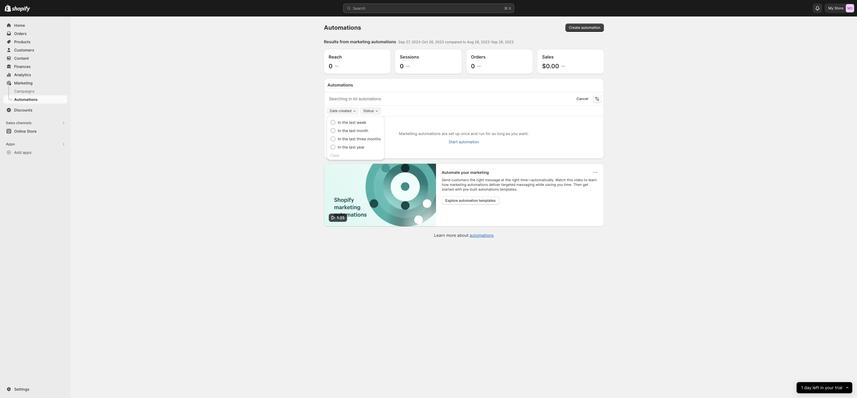 Task type: locate. For each thing, give the bounding box(es) containing it.
store
[[835, 6, 844, 10], [27, 129, 37, 134]]

start automation
[[449, 140, 479, 144]]

marketing
[[350, 39, 370, 44], [470, 170, 489, 175], [450, 183, 467, 187]]

2 horizontal spatial 0
[[471, 63, 475, 70]]

automation for create
[[581, 25, 600, 30]]

last left year
[[349, 145, 356, 150]]

0 inside reach 0 —
[[329, 63, 333, 70]]

started
[[442, 187, 454, 192]]

sep left 27,
[[399, 40, 405, 44]]

0 horizontal spatial sep
[[399, 40, 405, 44]]

marketing for from
[[350, 39, 370, 44]]

online store
[[14, 129, 37, 134]]

1 vertical spatial your
[[825, 386, 834, 391]]

you inside send customers the right message at the right time—automatically. watch this video to learn how marketing automations deliver targeted messaging while saving you time. then get started with pre-built automations templates.
[[557, 183, 563, 187]]

— inside "orders 0 —"
[[477, 64, 481, 68]]

28,
[[475, 40, 480, 44]]

to inside results from marketing automations sep 27, 2023-oct 26, 2023 compared to aug 28, 2023-sep 26, 2023
[[463, 40, 466, 44]]

0 vertical spatial you
[[511, 131, 518, 136]]

4 in from the top
[[338, 145, 341, 150]]

2 last from the top
[[349, 128, 356, 133]]

marketing automations are set up once and run for as long as you want.
[[399, 131, 529, 136]]

the up targeted
[[505, 178, 511, 182]]

the for in the last week
[[342, 120, 348, 125]]

2023
[[435, 40, 444, 44], [505, 40, 514, 44]]

last up in the last month on the top of page
[[349, 120, 356, 125]]

date created
[[330, 109, 352, 113]]

orders 0 —
[[471, 54, 486, 70]]

marketing inside send customers the right message at the right time—automatically. watch this video to learn how marketing automations deliver targeted messaging while saving you time. then get started with pre-built automations templates.
[[450, 183, 467, 187]]

store right 'my'
[[835, 6, 844, 10]]

0 vertical spatial sales
[[542, 54, 554, 60]]

1 horizontal spatial sales
[[542, 54, 554, 60]]

1 horizontal spatial marketing
[[450, 183, 467, 187]]

0 vertical spatial automation
[[581, 25, 600, 30]]

1 horizontal spatial 2023
[[505, 40, 514, 44]]

cancel
[[577, 97, 588, 101]]

the left year
[[342, 145, 348, 150]]

0 vertical spatial automations
[[324, 24, 361, 31]]

sep right the 28,
[[491, 40, 498, 44]]

right up targeted
[[512, 178, 520, 182]]

as right for
[[492, 131, 496, 136]]

reach 0 —
[[329, 54, 342, 70]]

1 horizontal spatial as
[[506, 131, 510, 136]]

0 down sessions
[[400, 63, 404, 70]]

the up in the last month on the top of page
[[342, 120, 348, 125]]

1 horizontal spatial store
[[835, 6, 844, 10]]

automation right create at the top
[[581, 25, 600, 30]]

1 horizontal spatial right
[[512, 178, 520, 182]]

last for month
[[349, 128, 356, 133]]

targeted
[[501, 183, 516, 187]]

content
[[14, 56, 29, 61]]

1 horizontal spatial your
[[825, 386, 834, 391]]

you down 'watch' on the right top
[[557, 183, 563, 187]]

26, right oct
[[429, 40, 434, 44]]

customers
[[451, 178, 469, 182]]

week
[[357, 120, 366, 125]]

the up in the last year
[[342, 137, 348, 141]]

0 horizontal spatial 2023-
[[412, 40, 422, 44]]

marketing inside marketing link
[[14, 81, 33, 85]]

0 down reach
[[329, 63, 333, 70]]

apps
[[23, 150, 32, 155]]

0 for orders 0 —
[[471, 63, 475, 70]]

your right in
[[825, 386, 834, 391]]

date
[[330, 109, 338, 113]]

0 vertical spatial store
[[835, 6, 844, 10]]

deliver
[[489, 183, 500, 187]]

customers
[[14, 48, 34, 52]]

1 in from the top
[[338, 120, 341, 125]]

3 — from the left
[[477, 64, 481, 68]]

as
[[492, 131, 496, 136], [506, 131, 510, 136]]

last for year
[[349, 145, 356, 150]]

3 0 from the left
[[471, 63, 475, 70]]

status
[[363, 109, 374, 113]]

— right $0.00
[[562, 64, 565, 68]]

campaigns
[[14, 89, 34, 94]]

automations
[[324, 24, 361, 31], [328, 83, 353, 88], [14, 97, 38, 102]]

my store image
[[846, 4, 854, 12]]

0 inside "orders 0 —"
[[471, 63, 475, 70]]

0 down aug
[[471, 63, 475, 70]]

results
[[324, 39, 339, 44]]

automation
[[581, 25, 600, 30], [459, 140, 479, 144], [459, 199, 478, 203]]

in
[[338, 120, 341, 125], [338, 128, 341, 133], [338, 137, 341, 141], [338, 145, 341, 150]]

3 in from the top
[[338, 137, 341, 141]]

orders for orders
[[14, 31, 27, 36]]

— for sales $0.00 —
[[562, 64, 565, 68]]

customers link
[[4, 46, 67, 54]]

store for my store
[[835, 6, 844, 10]]

1 horizontal spatial sep
[[491, 40, 498, 44]]

1 vertical spatial sales
[[6, 121, 15, 125]]

0 horizontal spatial sales
[[6, 121, 15, 125]]

1 vertical spatial marketing
[[470, 170, 489, 175]]

2 — from the left
[[406, 64, 410, 68]]

learn
[[589, 178, 597, 182]]

as right long
[[506, 131, 510, 136]]

1 26, from the left
[[429, 40, 434, 44]]

1 vertical spatial marketing
[[399, 131, 417, 136]]

0 horizontal spatial marketing
[[14, 81, 33, 85]]

— inside reach 0 —
[[335, 64, 339, 68]]

while
[[536, 183, 544, 187]]

0 horizontal spatial orders
[[14, 31, 27, 36]]

2023- right 27,
[[412, 40, 422, 44]]

sessions 0 —
[[400, 54, 419, 70]]

0 horizontal spatial store
[[27, 129, 37, 134]]

online
[[14, 129, 26, 134]]

0 vertical spatial to
[[463, 40, 466, 44]]

0 horizontal spatial 0
[[329, 63, 333, 70]]

built
[[470, 187, 477, 192]]

1 horizontal spatial marketing
[[399, 131, 417, 136]]

— inside sessions 0 —
[[406, 64, 410, 68]]

marketing up the with
[[450, 183, 467, 187]]

automations up from
[[324, 24, 361, 31]]

create
[[569, 25, 580, 30]]

0 for reach 0 —
[[329, 63, 333, 70]]

1
[[801, 386, 803, 391]]

about
[[457, 233, 469, 238]]

in up in the last year
[[338, 137, 341, 141]]

26, right the 28,
[[499, 40, 504, 44]]

last down in the last month on the top of page
[[349, 137, 356, 141]]

1 vertical spatial orders
[[471, 54, 486, 60]]

in for in the last month
[[338, 128, 341, 133]]

2 right from the left
[[512, 178, 520, 182]]

sales
[[542, 54, 554, 60], [6, 121, 15, 125]]

discounts link
[[4, 106, 67, 114]]

4 — from the left
[[562, 64, 565, 68]]

automations down reach 0 —
[[328, 83, 353, 88]]

for
[[486, 131, 491, 136]]

this
[[567, 178, 573, 182]]

0 vertical spatial marketing
[[14, 81, 33, 85]]

automation down pre-
[[459, 199, 478, 203]]

send
[[442, 178, 450, 182]]

sales inside sales $0.00 —
[[542, 54, 554, 60]]

automation down once
[[459, 140, 479, 144]]

last down in the last week
[[349, 128, 356, 133]]

sep
[[399, 40, 405, 44], [491, 40, 498, 44]]

right up built
[[476, 178, 484, 182]]

how
[[442, 183, 449, 187]]

store down the sales channels button
[[27, 129, 37, 134]]

store inside button
[[27, 129, 37, 134]]

1 vertical spatial automation
[[459, 140, 479, 144]]

marketing
[[14, 81, 33, 85], [399, 131, 417, 136]]

1 0 from the left
[[329, 63, 333, 70]]

2 in from the top
[[338, 128, 341, 133]]

0 horizontal spatial 26,
[[429, 40, 434, 44]]

0 horizontal spatial 2023
[[435, 40, 444, 44]]

orders down home
[[14, 31, 27, 36]]

in the last week
[[338, 120, 366, 125]]

4 last from the top
[[349, 145, 356, 150]]

3 last from the top
[[349, 137, 356, 141]]

the down in the last week
[[342, 128, 348, 133]]

1 horizontal spatial 0
[[400, 63, 404, 70]]

you
[[511, 131, 518, 136], [557, 183, 563, 187]]

sales up online
[[6, 121, 15, 125]]

— down the 28,
[[477, 64, 481, 68]]

marketing for marketing automations are set up once and run for as long as you want.
[[399, 131, 417, 136]]

0 horizontal spatial as
[[492, 131, 496, 136]]

learn more about automations
[[434, 233, 494, 238]]

to up get
[[584, 178, 588, 182]]

2 vertical spatial automation
[[459, 199, 478, 203]]

your up customers
[[461, 170, 469, 175]]

k
[[509, 6, 511, 11]]

in left year
[[338, 145, 341, 150]]

1 vertical spatial to
[[584, 178, 588, 182]]

months
[[367, 137, 381, 141]]

1 horizontal spatial 26,
[[499, 40, 504, 44]]

in down in the last week
[[338, 128, 341, 133]]

2 0 from the left
[[400, 63, 404, 70]]

online store button
[[0, 127, 71, 136]]

sales channels button
[[4, 119, 67, 127]]

apps
[[6, 142, 15, 146]]

1 horizontal spatial orders
[[471, 54, 486, 60]]

0 vertical spatial orders
[[14, 31, 27, 36]]

0 inside sessions 0 —
[[400, 63, 404, 70]]

oct
[[422, 40, 428, 44]]

orders down the 28,
[[471, 54, 486, 60]]

sales for channels
[[6, 121, 15, 125]]

automations down campaigns
[[14, 97, 38, 102]]

sales up $0.00
[[542, 54, 554, 60]]

0 vertical spatial marketing
[[350, 39, 370, 44]]

— down sessions
[[406, 64, 410, 68]]

finances
[[14, 64, 31, 69]]

marketing right from
[[350, 39, 370, 44]]

left
[[813, 386, 819, 391]]

more
[[446, 233, 456, 238]]

finances link
[[4, 62, 67, 71]]

then
[[573, 183, 582, 187]]

1 horizontal spatial you
[[557, 183, 563, 187]]

1 sep from the left
[[399, 40, 405, 44]]

1 vertical spatial you
[[557, 183, 563, 187]]

automations
[[371, 39, 396, 44], [418, 131, 441, 136], [468, 183, 488, 187], [478, 187, 499, 192], [470, 233, 494, 238]]

1 horizontal spatial 2023-
[[481, 40, 491, 44]]

templates
[[479, 199, 496, 203]]

—
[[335, 64, 339, 68], [406, 64, 410, 68], [477, 64, 481, 68], [562, 64, 565, 68]]

1 horizontal spatial to
[[584, 178, 588, 182]]

to left aug
[[463, 40, 466, 44]]

0 horizontal spatial to
[[463, 40, 466, 44]]

2 horizontal spatial marketing
[[470, 170, 489, 175]]

your inside dropdown button
[[825, 386, 834, 391]]

1 vertical spatial store
[[27, 129, 37, 134]]

to inside send customers the right message at the right time—automatically. watch this video to learn how marketing automations deliver targeted messaging while saving you time. then get started with pre-built automations templates.
[[584, 178, 588, 182]]

automations right about
[[470, 233, 494, 238]]

2 vertical spatial marketing
[[450, 183, 467, 187]]

in for in the last week
[[338, 120, 341, 125]]

1 — from the left
[[335, 64, 339, 68]]

2023- right the 28,
[[481, 40, 491, 44]]

— down reach
[[335, 64, 339, 68]]

0 horizontal spatial right
[[476, 178, 484, 182]]

1 right from the left
[[476, 178, 484, 182]]

the up built
[[470, 178, 475, 182]]

products link
[[4, 38, 67, 46]]

in down the date created
[[338, 120, 341, 125]]

last
[[349, 120, 356, 125], [349, 128, 356, 133], [349, 137, 356, 141], [349, 145, 356, 150]]

2 26, from the left
[[499, 40, 504, 44]]

⌘
[[504, 6, 508, 11]]

0
[[329, 63, 333, 70], [400, 63, 404, 70], [471, 63, 475, 70]]

marketing up message
[[470, 170, 489, 175]]

in for in the last three months
[[338, 137, 341, 141]]

0 vertical spatial your
[[461, 170, 469, 175]]

you left want.
[[511, 131, 518, 136]]

sales inside button
[[6, 121, 15, 125]]

trial
[[835, 386, 842, 391]]

— inside sales $0.00 —
[[562, 64, 565, 68]]

1 last from the top
[[349, 120, 356, 125]]

to
[[463, 40, 466, 44], [584, 178, 588, 182]]

0 horizontal spatial marketing
[[350, 39, 370, 44]]

orders
[[14, 31, 27, 36], [471, 54, 486, 60]]

shopify image
[[12, 6, 30, 12]]



Task type: describe. For each thing, give the bounding box(es) containing it.
once
[[461, 131, 470, 136]]

my
[[828, 6, 834, 10]]

automations down 'deliver'
[[478, 187, 499, 192]]

automations link
[[470, 233, 494, 238]]

explore automation templates
[[445, 199, 496, 203]]

home link
[[4, 21, 67, 29]]

pre-
[[463, 187, 470, 192]]

home
[[14, 23, 25, 28]]

and
[[471, 131, 478, 136]]

orders link
[[4, 29, 67, 38]]

created
[[339, 109, 352, 113]]

analytics
[[14, 72, 31, 77]]

1:25
[[337, 216, 345, 220]]

automations left are
[[418, 131, 441, 136]]

marketing link
[[4, 79, 67, 87]]

— for sessions 0 —
[[406, 64, 410, 68]]

cancel button
[[574, 95, 591, 103]]

channels
[[16, 121, 32, 125]]

products
[[14, 39, 31, 44]]

shopify image
[[5, 5, 11, 12]]

2 as from the left
[[506, 131, 510, 136]]

automation for start
[[459, 140, 479, 144]]

automate your marketing
[[442, 170, 489, 175]]

set
[[449, 131, 454, 136]]

templates.
[[500, 187, 518, 192]]

1 day left in your trial button
[[797, 383, 853, 394]]

1 2023 from the left
[[435, 40, 444, 44]]

automation for explore
[[459, 199, 478, 203]]

2 2023- from the left
[[481, 40, 491, 44]]

campaigns link
[[4, 87, 67, 95]]

1 as from the left
[[492, 131, 496, 136]]

time.
[[564, 183, 572, 187]]

create automation link
[[565, 24, 604, 32]]

the for in the last three months
[[342, 137, 348, 141]]

with
[[455, 187, 462, 192]]

messaging
[[517, 183, 535, 187]]

content link
[[4, 54, 67, 62]]

in for in the last year
[[338, 145, 341, 150]]

add apps
[[14, 150, 32, 155]]

video
[[574, 178, 583, 182]]

explore
[[445, 199, 458, 203]]

up
[[455, 131, 460, 136]]

year
[[357, 145, 365, 150]]

automate
[[442, 170, 460, 175]]

get
[[583, 183, 588, 187]]

search
[[353, 6, 365, 11]]

results from marketing automations sep 27, 2023-oct 26, 2023 compared to aug 28, 2023-sep 26, 2023
[[324, 39, 514, 44]]

long
[[497, 131, 505, 136]]

Searching in All automations field
[[327, 95, 561, 103]]

at
[[501, 178, 504, 182]]

in the last month
[[338, 128, 368, 133]]

from
[[340, 39, 349, 44]]

reach
[[329, 54, 342, 60]]

settings
[[14, 388, 29, 392]]

1 day left in your trial
[[801, 386, 842, 391]]

run
[[479, 131, 485, 136]]

2 vertical spatial automations
[[14, 97, 38, 102]]

time—automatically.
[[521, 178, 554, 182]]

message
[[485, 178, 500, 182]]

want.
[[519, 131, 529, 136]]

0 for sessions 0 —
[[400, 63, 404, 70]]

last for three
[[349, 137, 356, 141]]

apps button
[[4, 140, 67, 149]]

sales for $0.00
[[542, 54, 554, 60]]

my store
[[828, 6, 844, 10]]

2 sep from the left
[[491, 40, 498, 44]]

in
[[820, 386, 824, 391]]

add apps button
[[4, 149, 67, 157]]

0 horizontal spatial you
[[511, 131, 518, 136]]

store for online store
[[27, 129, 37, 134]]

1 2023- from the left
[[412, 40, 422, 44]]

0 horizontal spatial your
[[461, 170, 469, 175]]

three
[[357, 137, 366, 141]]

automations link
[[4, 95, 67, 104]]

sales $0.00 —
[[542, 54, 565, 70]]

1 vertical spatial automations
[[328, 83, 353, 88]]

compared
[[445, 40, 462, 44]]

explore automation templates link
[[442, 197, 499, 205]]

marketing for marketing
[[14, 81, 33, 85]]

marketing for your
[[470, 170, 489, 175]]

sales channels
[[6, 121, 32, 125]]

create automation
[[569, 25, 600, 30]]

in the last three months
[[338, 137, 381, 141]]

the for in the last year
[[342, 145, 348, 150]]

month
[[357, 128, 368, 133]]

27,
[[406, 40, 411, 44]]

last for week
[[349, 120, 356, 125]]

settings link
[[4, 386, 67, 394]]

start
[[449, 140, 458, 144]]

in the last year
[[338, 145, 365, 150]]

start automation link
[[445, 138, 483, 146]]

1:25 button
[[324, 164, 436, 227]]

send customers the right message at the right time—automatically. watch this video to learn how marketing automations deliver targeted messaging while saving you time. then get started with pre-built automations templates.
[[442, 178, 597, 192]]

automations up built
[[468, 183, 488, 187]]

online store link
[[4, 127, 67, 136]]

— for orders 0 —
[[477, 64, 481, 68]]

orders for orders 0 —
[[471, 54, 486, 60]]

2 2023 from the left
[[505, 40, 514, 44]]

$0.00
[[542, 63, 559, 70]]

the for in the last month
[[342, 128, 348, 133]]

automations left 27,
[[371, 39, 396, 44]]

add
[[14, 150, 22, 155]]

— for reach 0 —
[[335, 64, 339, 68]]



Task type: vqa. For each thing, say whether or not it's contained in the screenshot.


